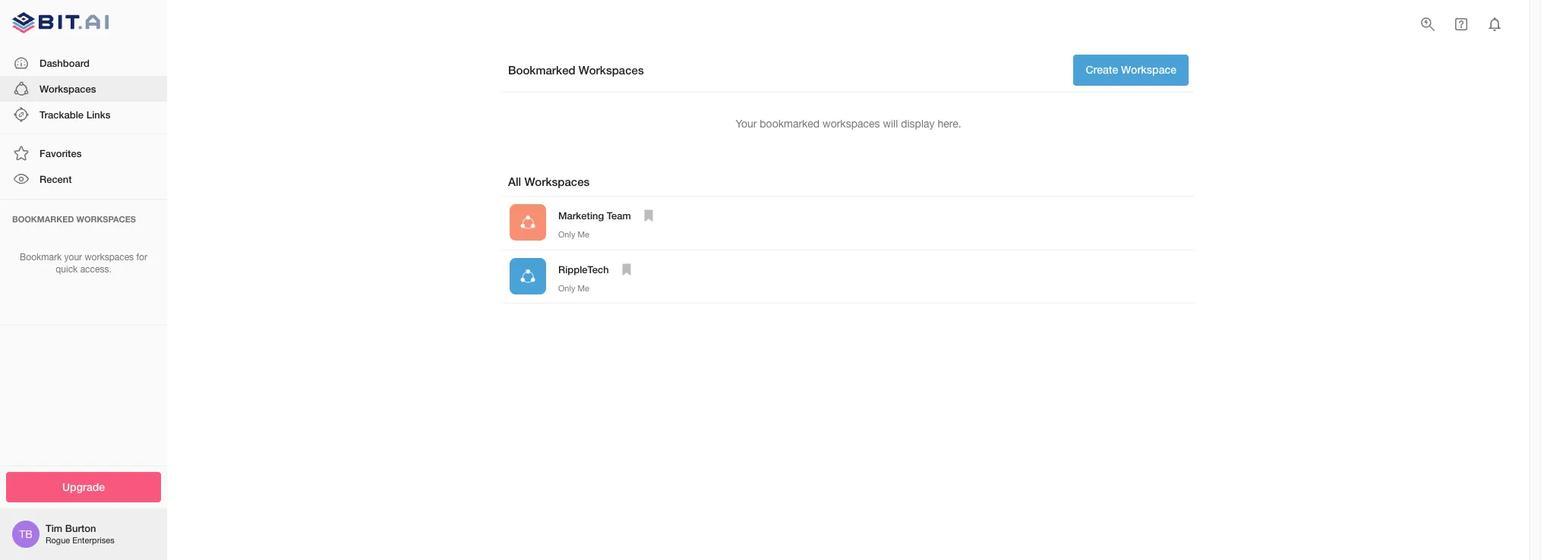 Task type: describe. For each thing, give the bounding box(es) containing it.
dashboard button
[[0, 50, 167, 76]]

your
[[64, 252, 82, 263]]

dashboard
[[40, 57, 90, 69]]

only for marketing team
[[558, 230, 575, 239]]

rippletech
[[558, 263, 609, 276]]

favorites
[[40, 148, 82, 160]]

only me for marketing team
[[558, 230, 590, 239]]

create workspace
[[1086, 63, 1177, 76]]

burton
[[65, 523, 96, 535]]

bookmarked workspaces
[[508, 63, 644, 77]]

your
[[736, 117, 757, 130]]

bookmarked
[[508, 63, 576, 77]]

workspace
[[1122, 63, 1177, 76]]

all workspaces
[[508, 175, 590, 189]]

workspaces for bookmarked workspaces
[[579, 63, 644, 77]]

upgrade
[[62, 481, 105, 493]]

access.
[[80, 265, 112, 275]]

trackable links
[[40, 109, 111, 121]]

bookmarked
[[12, 214, 74, 224]]

quick
[[56, 265, 78, 275]]

enterprises
[[72, 537, 114, 546]]

bookmarked
[[760, 117, 820, 130]]

rogue
[[46, 537, 70, 546]]

favorites button
[[0, 141, 167, 167]]

all
[[508, 175, 521, 189]]

for
[[136, 252, 147, 263]]

trackable links button
[[0, 102, 167, 128]]



Task type: locate. For each thing, give the bounding box(es) containing it.
team
[[607, 210, 631, 222]]

only down rippletech
[[558, 284, 575, 293]]

recent
[[40, 173, 72, 186]]

1 vertical spatial bookmark image
[[618, 260, 636, 279]]

1 vertical spatial only me
[[558, 284, 590, 293]]

0 vertical spatial only
[[558, 230, 575, 239]]

0 horizontal spatial workspaces
[[85, 252, 134, 263]]

display
[[901, 117, 935, 130]]

0 vertical spatial me
[[578, 230, 590, 239]]

workspaces inside workspaces button
[[40, 83, 96, 95]]

workspaces left will
[[823, 117, 880, 130]]

marketing
[[558, 210, 604, 222]]

links
[[86, 109, 111, 121]]

here.
[[938, 117, 962, 130]]

workspaces
[[76, 214, 136, 224]]

bookmark image for rippletech
[[618, 260, 636, 279]]

bookmark image for marketing team
[[640, 207, 658, 225]]

only down marketing
[[558, 230, 575, 239]]

workspaces
[[579, 63, 644, 77], [40, 83, 96, 95], [525, 175, 590, 189]]

only me down marketing
[[558, 230, 590, 239]]

0 vertical spatial bookmark image
[[640, 207, 658, 225]]

workspaces button
[[0, 76, 167, 102]]

1 vertical spatial me
[[578, 284, 590, 293]]

bookmark your workspaces for quick access.
[[20, 252, 147, 275]]

bookmark image right rippletech
[[618, 260, 636, 279]]

tb
[[19, 529, 33, 541]]

bookmark image right team
[[640, 207, 658, 225]]

1 vertical spatial workspaces
[[40, 83, 96, 95]]

workspaces for bookmarked
[[823, 117, 880, 130]]

me for rippletech
[[578, 284, 590, 293]]

recent button
[[0, 167, 167, 193]]

tim burton rogue enterprises
[[46, 523, 114, 546]]

create
[[1086, 63, 1119, 76]]

1 me from the top
[[578, 230, 590, 239]]

me down marketing
[[578, 230, 590, 239]]

your bookmarked workspaces will display here.
[[736, 117, 962, 130]]

upgrade button
[[6, 472, 161, 503]]

2 only from the top
[[558, 284, 575, 293]]

1 vertical spatial only
[[558, 284, 575, 293]]

tim
[[46, 523, 62, 535]]

me down rippletech
[[578, 284, 590, 293]]

2 me from the top
[[578, 284, 590, 293]]

1 only me from the top
[[558, 230, 590, 239]]

workspaces right bookmarked
[[579, 63, 644, 77]]

only me for rippletech
[[558, 284, 590, 293]]

1 horizontal spatial workspaces
[[823, 117, 880, 130]]

workspaces for all workspaces
[[525, 175, 590, 189]]

0 vertical spatial workspaces
[[823, 117, 880, 130]]

0 horizontal spatial bookmark image
[[618, 260, 636, 279]]

workspaces inside bookmark your workspaces for quick access.
[[85, 252, 134, 263]]

bookmarked workspaces
[[12, 214, 136, 224]]

1 horizontal spatial bookmark image
[[640, 207, 658, 225]]

0 vertical spatial only me
[[558, 230, 590, 239]]

workspaces up access.
[[85, 252, 134, 263]]

me for marketing team
[[578, 230, 590, 239]]

0 vertical spatial workspaces
[[579, 63, 644, 77]]

only for rippletech
[[558, 284, 575, 293]]

only
[[558, 230, 575, 239], [558, 284, 575, 293]]

trackable
[[40, 109, 84, 121]]

only me
[[558, 230, 590, 239], [558, 284, 590, 293]]

workspaces down dashboard
[[40, 83, 96, 95]]

2 only me from the top
[[558, 284, 590, 293]]

me
[[578, 230, 590, 239], [578, 284, 590, 293]]

1 only from the top
[[558, 230, 575, 239]]

will
[[883, 117, 898, 130]]

bookmark
[[20, 252, 62, 263]]

workspaces for your
[[85, 252, 134, 263]]

marketing team
[[558, 210, 631, 222]]

only me down rippletech
[[558, 284, 590, 293]]

workspaces up marketing
[[525, 175, 590, 189]]

2 vertical spatial workspaces
[[525, 175, 590, 189]]

bookmark image
[[640, 207, 658, 225], [618, 260, 636, 279]]

workspaces
[[823, 117, 880, 130], [85, 252, 134, 263]]

1 vertical spatial workspaces
[[85, 252, 134, 263]]



Task type: vqa. For each thing, say whether or not it's contained in the screenshot.
'More.'
no



